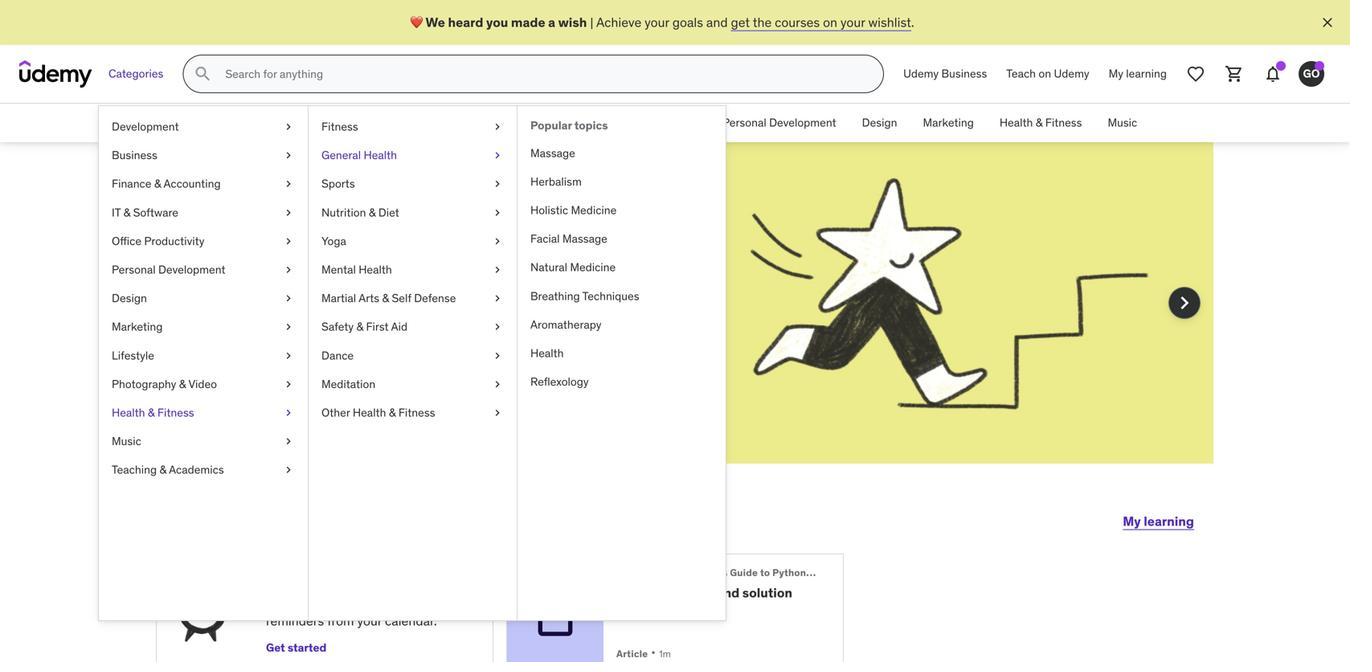 Task type: locate. For each thing, give the bounding box(es) containing it.
topics
[[575, 118, 608, 133]]

1 vertical spatial you
[[302, 300, 322, 317]]

0 vertical spatial office productivity
[[604, 116, 697, 130]]

1 vertical spatial it
[[112, 205, 121, 220]]

1 vertical spatial office
[[112, 234, 141, 248]]

2 vertical spatial and
[[717, 585, 740, 601]]

holistic
[[531, 203, 568, 217]]

personal for lifestyle
[[112, 262, 156, 277]]

1 vertical spatial personal development
[[112, 262, 226, 277]]

the right get
[[753, 14, 772, 30]]

submit search image
[[193, 64, 212, 84]]

close image
[[1320, 14, 1336, 31]]

get up calendar.
[[412, 595, 433, 612]]

rewards.
[[289, 318, 338, 335]]

it & software
[[512, 116, 579, 130], [112, 205, 178, 220]]

0 horizontal spatial personal development
[[112, 262, 226, 277]]

1 horizontal spatial it
[[512, 116, 521, 130]]

xsmall image inside general health link
[[491, 148, 504, 163]]

finance & accounting
[[112, 177, 221, 191]]

0 vertical spatial the
[[753, 14, 772, 30]]

0 vertical spatial it & software link
[[499, 104, 591, 142]]

a left the wish
[[548, 14, 556, 30]]

business inside the udemy business link
[[942, 66, 987, 81]]

xsmall image for teaching & academics
[[282, 462, 295, 478]]

0 horizontal spatial get
[[266, 641, 285, 655]]

mental
[[322, 262, 356, 277]]

1 horizontal spatial marketing
[[923, 116, 974, 130]]

1 horizontal spatial it & software link
[[499, 104, 591, 142]]

medicine
[[571, 203, 617, 217], [570, 260, 616, 275]]

Search for anything text field
[[222, 60, 864, 88]]

0 vertical spatial personal development
[[723, 116, 837, 130]]

business left teach
[[942, 66, 987, 81]]

1 horizontal spatial health & fitness link
[[987, 104, 1095, 142]]

learning for the bottom my learning "link"
[[1144, 513, 1195, 530]]

0 vertical spatial office productivity link
[[591, 104, 710, 142]]

1 horizontal spatial health & fitness
[[1000, 116, 1082, 130]]

business up finance
[[112, 148, 157, 162]]

udemy business link
[[894, 55, 997, 93]]

and down learning at the left of the page
[[214, 318, 235, 335]]

0 vertical spatial little
[[404, 212, 483, 254]]

marketing
[[923, 116, 974, 130], [112, 320, 163, 334]]

1 horizontal spatial you
[[486, 14, 508, 30]]

xsmall image inside fitness link
[[491, 119, 504, 135]]

and
[[707, 14, 728, 30], [214, 318, 235, 335], [717, 585, 740, 601]]

medicine up facial massage
[[571, 203, 617, 217]]

0 vertical spatial learning
[[1126, 66, 1167, 81]]

1 horizontal spatial to
[[760, 567, 770, 579]]

heard
[[448, 14, 483, 30]]

dance
[[322, 348, 354, 363]]

it down finance
[[112, 205, 121, 220]]

1 horizontal spatial get
[[412, 595, 433, 612]]

massage down holistic medicine
[[563, 232, 608, 246]]

general health element
[[517, 106, 726, 621]]

❤️   we heard you made a wish | achieve your goals and get the courses on your wishlist .
[[410, 14, 915, 30]]

xsmall image inside the dance link
[[491, 348, 504, 364]]

to inside the ultimate beginners guide to python programming 11. homework and solution
[[760, 567, 770, 579]]

1 horizontal spatial udemy
[[1054, 66, 1090, 81]]

up.
[[391, 595, 409, 612]]

business link for lifestyle
[[99, 141, 308, 170]]

xsmall image for development
[[282, 119, 295, 135]]

xsmall image for nutrition & diet
[[491, 205, 504, 221]]

1 horizontal spatial music
[[1108, 116, 1138, 130]]

marketing link down the udemy business link
[[910, 104, 987, 142]]

health & fitness down photography
[[112, 406, 194, 420]]

little up mental health link
[[404, 212, 483, 254]]

health up arts
[[359, 262, 392, 277]]

marketing link for lifestyle
[[99, 313, 308, 341]]

1 vertical spatial health & fitness
[[112, 406, 194, 420]]

you up rewards. at the left of the page
[[302, 300, 322, 317]]

solution
[[743, 585, 793, 601]]

mental health
[[322, 262, 392, 277]]

health & fitness link down teach on udemy link
[[987, 104, 1095, 142]]

0 horizontal spatial the
[[267, 318, 286, 335]]

1 unread notification image
[[1277, 61, 1286, 71]]

teaching & academics
[[112, 463, 224, 477]]

office productivity link down finance & accounting link
[[99, 227, 308, 256]]

goals.
[[388, 300, 422, 317]]

0 vertical spatial on
[[823, 14, 838, 30]]

xsmall image inside lifestyle link
[[282, 348, 295, 364]]

1 vertical spatial get
[[266, 641, 285, 655]]

courses
[[775, 14, 820, 30]]

health & fitness down teach on udemy link
[[1000, 116, 1082, 130]]

2 udemy from the left
[[1054, 66, 1090, 81]]

1 horizontal spatial marketing link
[[910, 104, 987, 142]]

python
[[773, 567, 806, 579]]

wish
[[558, 14, 587, 30]]

learning for the top my learning "link"
[[1126, 66, 1167, 81]]

& inside 'link'
[[356, 320, 363, 334]]

health up the reflexology
[[531, 346, 564, 360]]

1 vertical spatial productivity
[[144, 234, 205, 248]]

closer
[[214, 252, 312, 294]]

holistic medicine
[[531, 203, 617, 217]]

productivity
[[637, 116, 697, 130], [144, 234, 205, 248]]

xsmall image inside personal development link
[[282, 262, 295, 278]]

office productivity for health & fitness
[[604, 116, 697, 130]]

teaching
[[112, 463, 157, 477]]

categories
[[109, 66, 163, 81]]

xsmall image inside the design link
[[282, 291, 295, 306]]

sports
[[322, 177, 355, 191]]

xsmall image inside marketing link
[[282, 319, 295, 335]]

ultimate
[[636, 567, 677, 579]]

it & software link for health & fitness
[[499, 104, 591, 142]]

music link
[[1095, 104, 1151, 142], [99, 427, 308, 456]]

xsmall image for general health
[[491, 148, 504, 163]]

0 vertical spatial medicine
[[571, 203, 617, 217]]

& inside "link"
[[179, 377, 186, 391]]

get left "started"
[[266, 641, 285, 655]]

& left 'first'
[[356, 320, 363, 334]]

1 vertical spatial design
[[112, 291, 147, 306]]

0 vertical spatial massage
[[531, 146, 575, 160]]

day
[[315, 212, 373, 254], [337, 595, 357, 612]]

article
[[617, 648, 648, 660]]

it & software link down accounting
[[99, 198, 308, 227]]

you left "made"
[[486, 14, 508, 30]]

0 horizontal spatial it & software link
[[99, 198, 308, 227]]

0 vertical spatial marketing link
[[910, 104, 987, 142]]

marketing link up the video
[[99, 313, 308, 341]]

0 vertical spatial software
[[533, 116, 579, 130]]

business up general
[[306, 116, 351, 130]]

holistic medicine link
[[518, 196, 726, 225]]

xsmall image inside business link
[[282, 148, 295, 163]]

1 horizontal spatial office productivity
[[604, 116, 697, 130]]

2 horizontal spatial business
[[942, 66, 987, 81]]

0 vertical spatial a
[[548, 14, 556, 30]]

day up mental
[[315, 212, 373, 254]]

massage down popular
[[531, 146, 575, 160]]

0 vertical spatial get
[[412, 595, 433, 612]]

it for health & fitness
[[512, 116, 521, 130]]

1 vertical spatial on
[[1039, 66, 1052, 81]]

general health
[[322, 148, 397, 162]]

0 vertical spatial it & software
[[512, 116, 579, 130]]

1 horizontal spatial office productivity link
[[591, 104, 710, 142]]

it & software down finance
[[112, 205, 178, 220]]

0 vertical spatial productivity
[[637, 116, 697, 130]]

herbalism
[[531, 174, 582, 189]]

1 vertical spatial little
[[277, 595, 303, 612]]

1 vertical spatial medicine
[[570, 260, 616, 275]]

your down adds
[[357, 613, 382, 630]]

finance
[[112, 177, 151, 191]]

0 vertical spatial design link
[[849, 104, 910, 142]]

0 horizontal spatial it
[[112, 205, 121, 220]]

health & fitness
[[1000, 116, 1082, 130], [112, 406, 194, 420]]

video
[[188, 377, 217, 391]]

my learning link
[[1099, 55, 1177, 93], [1123, 502, 1195, 541]]

xsmall image inside "teaching & academics" link
[[282, 462, 295, 478]]

reminders
[[266, 613, 324, 630]]

office productivity
[[604, 116, 697, 130], [112, 234, 205, 248]]

xsmall image inside "nutrition & diet" link
[[491, 205, 504, 221]]

time
[[327, 571, 354, 587]]

xsmall image inside finance & accounting link
[[282, 176, 295, 192]]

health inside general health link
[[364, 148, 397, 162]]

& left popular
[[524, 116, 531, 130]]

on
[[823, 14, 838, 30], [1039, 66, 1052, 81]]

development
[[769, 116, 837, 130], [112, 119, 179, 134], [158, 262, 226, 277]]

& down teach on udemy link
[[1036, 116, 1043, 130]]

0 vertical spatial marketing
[[923, 116, 974, 130]]

on right 'courses'
[[823, 14, 838, 30]]

0 horizontal spatial little
[[277, 595, 303, 612]]

it & software down search for anything text box
[[512, 116, 579, 130]]

office up massage link
[[604, 116, 634, 130]]

health inside other health & fitness link
[[353, 406, 386, 420]]

xsmall image inside mental health link
[[491, 262, 504, 278]]

development inside development link
[[112, 119, 179, 134]]

1 vertical spatial office productivity link
[[99, 227, 308, 256]]

your inside the every day a little closer learning helps you reach your goals. keep learning and reap the rewards.
[[360, 300, 385, 317]]

0 vertical spatial my learning
[[1109, 66, 1167, 81]]

go link
[[1293, 55, 1331, 93]]

my learning for the bottom my learning "link"
[[1123, 513, 1195, 530]]

personal development link for lifestyle
[[99, 256, 308, 284]]

a up mental health link
[[379, 212, 398, 254]]

0 horizontal spatial office
[[112, 234, 141, 248]]

1 horizontal spatial productivity
[[637, 116, 697, 130]]

mental health link
[[309, 256, 517, 284]]

1 vertical spatial it & software link
[[99, 198, 308, 227]]

business for lifestyle
[[112, 148, 157, 162]]

health right the other
[[353, 406, 386, 420]]

1 udemy from the left
[[904, 66, 939, 81]]

medicine for natural medicine
[[570, 260, 616, 275]]

it & software link down search for anything text box
[[499, 104, 591, 142]]

2 vertical spatial business
[[112, 148, 157, 162]]

office
[[604, 116, 634, 130], [112, 234, 141, 248]]

xsmall image inside yoga link
[[491, 233, 504, 249]]

office productivity up massage link
[[604, 116, 697, 130]]

fitness
[[1046, 116, 1082, 130], [322, 119, 358, 134], [157, 406, 194, 420], [399, 406, 435, 420]]

udemy image
[[19, 60, 92, 88]]

and inside the every day a little closer learning helps you reach your goals. keep learning and reap the rewards.
[[214, 318, 235, 335]]

personal development link
[[710, 104, 849, 142], [99, 256, 308, 284]]

marketing down the udemy business link
[[923, 116, 974, 130]]

and left get
[[707, 14, 728, 30]]

dance link
[[309, 341, 517, 370]]

0 horizontal spatial productivity
[[144, 234, 205, 248]]

0 horizontal spatial design
[[112, 291, 147, 306]]

office productivity link
[[591, 104, 710, 142], [99, 227, 308, 256]]

you
[[486, 14, 508, 30], [302, 300, 322, 317]]

1 vertical spatial day
[[337, 595, 357, 612]]

medicine up breathing techniques
[[570, 260, 616, 275]]

fitness down meditation link
[[399, 406, 435, 420]]

it for lifestyle
[[112, 205, 121, 220]]

day up from
[[337, 595, 357, 612]]

xsmall image inside martial arts & self defense link
[[491, 291, 504, 306]]

teach
[[1007, 66, 1036, 81]]

fitness down teach on udemy link
[[1046, 116, 1082, 130]]

your up 'first'
[[360, 300, 385, 317]]

0 horizontal spatial software
[[133, 205, 178, 220]]

0 vertical spatial personal
[[723, 116, 767, 130]]

1 vertical spatial a
[[379, 212, 398, 254]]

and down guide
[[717, 585, 740, 601]]

it & software link
[[499, 104, 591, 142], [99, 198, 308, 227]]

from
[[327, 613, 354, 630]]

start
[[222, 502, 284, 535]]

& left the video
[[179, 377, 186, 391]]

software for health & fitness
[[533, 116, 579, 130]]

to right time
[[357, 571, 370, 587]]

business link up general
[[293, 104, 364, 142]]

1 horizontal spatial on
[[1039, 66, 1052, 81]]

1 horizontal spatial personal development
[[723, 116, 837, 130]]

personal development for lifestyle
[[112, 262, 226, 277]]

xsmall image inside other health & fitness link
[[491, 405, 504, 421]]

0 vertical spatial it
[[512, 116, 521, 130]]

meditation link
[[309, 370, 517, 399]]

1 vertical spatial music link
[[99, 427, 308, 456]]

office down finance
[[112, 234, 141, 248]]

1 horizontal spatial little
[[404, 212, 483, 254]]

facial massage
[[531, 232, 608, 246]]

productivity up massage link
[[637, 116, 697, 130]]

office productivity down finance & accounting
[[112, 234, 205, 248]]

health right general
[[364, 148, 397, 162]]

every
[[214, 212, 309, 254]]

it
[[512, 116, 521, 130], [112, 205, 121, 220]]

health link
[[518, 339, 726, 368]]

udemy right teach
[[1054, 66, 1090, 81]]

fitness down photography & video
[[157, 406, 194, 420]]

xsmall image for photography & video
[[282, 376, 295, 392]]

achieve
[[596, 14, 642, 30]]

1 vertical spatial office productivity
[[112, 234, 205, 248]]

0 horizontal spatial office productivity
[[112, 234, 205, 248]]

your left goals
[[645, 14, 669, 30]]

0 horizontal spatial a
[[379, 212, 398, 254]]

health & fitness link
[[987, 104, 1095, 142], [99, 399, 308, 427]]

the
[[753, 14, 772, 30], [267, 318, 286, 335]]

xsmall image inside safety & first aid 'link'
[[491, 319, 504, 335]]

a
[[266, 595, 274, 612]]

development for health & fitness
[[769, 116, 837, 130]]

on right teach
[[1039, 66, 1052, 81]]

xsmall image for safety & first aid
[[491, 319, 504, 335]]

xsmall image inside development link
[[282, 119, 295, 135]]

herbalism link
[[518, 168, 726, 196]]

little up 'reminders'
[[277, 595, 303, 612]]

we
[[426, 14, 445, 30]]

calendar.
[[385, 613, 437, 630]]

& down photography
[[148, 406, 155, 420]]

breathing techniques
[[531, 289, 640, 303]]

learning,
[[289, 502, 406, 535]]

1 horizontal spatial a
[[548, 14, 556, 30]]

productivity for lifestyle
[[144, 234, 205, 248]]

photography & video link
[[99, 370, 308, 399]]

xsmall image
[[282, 119, 295, 135], [491, 119, 504, 135], [282, 148, 295, 163], [491, 148, 504, 163], [282, 176, 295, 192], [282, 205, 295, 221], [491, 205, 504, 221], [282, 262, 295, 278], [491, 262, 504, 278], [491, 291, 504, 306], [282, 319, 295, 335], [491, 319, 504, 335], [282, 348, 295, 364], [491, 376, 504, 392], [491, 405, 504, 421], [282, 462, 295, 478]]

health & fitness link down the video
[[99, 399, 308, 427]]

2 vertical spatial learning
[[1144, 513, 1195, 530]]

marketing up the lifestyle
[[112, 320, 163, 334]]

it left popular
[[512, 116, 521, 130]]

0 horizontal spatial marketing link
[[99, 313, 308, 341]]

design link for health & fitness
[[849, 104, 910, 142]]

design for lifestyle
[[112, 291, 147, 306]]

self
[[392, 291, 411, 306]]

popular topics
[[531, 118, 608, 133]]

xsmall image inside "sports" link
[[491, 176, 504, 192]]

my learning inside "link"
[[1109, 66, 1167, 81]]

xsmall image for personal development
[[282, 262, 295, 278]]

goals
[[673, 14, 703, 30]]

1 vertical spatial my learning
[[1123, 513, 1195, 530]]

1 vertical spatial health & fitness link
[[99, 399, 308, 427]]

xsmall image
[[491, 176, 504, 192], [282, 233, 295, 249], [491, 233, 504, 249], [282, 291, 295, 306], [491, 348, 504, 364], [282, 376, 295, 392], [282, 405, 295, 421], [282, 434, 295, 449]]

1 horizontal spatial personal
[[723, 116, 767, 130]]

fitness link
[[309, 113, 517, 141]]

1 horizontal spatial business
[[306, 116, 351, 130]]

0 horizontal spatial marketing
[[112, 320, 163, 334]]

to up solution
[[760, 567, 770, 579]]

1 vertical spatial personal
[[112, 262, 156, 277]]

1 vertical spatial my
[[1123, 513, 1141, 530]]

0 horizontal spatial business
[[112, 148, 157, 162]]

shopping cart with 0 items image
[[1225, 64, 1244, 84]]

office productivity link up herbalism link in the top of the page
[[591, 104, 710, 142]]

udemy down .
[[904, 66, 939, 81]]

software down finance & accounting
[[133, 205, 178, 220]]

1 vertical spatial marketing link
[[99, 313, 308, 341]]

1 horizontal spatial design
[[862, 116, 898, 130]]

1 horizontal spatial software
[[533, 116, 579, 130]]

lifestyle
[[112, 348, 154, 363]]

1 horizontal spatial it & software
[[512, 116, 579, 130]]

1 vertical spatial personal development link
[[99, 256, 308, 284]]

productivity down finance & accounting
[[144, 234, 205, 248]]

software down search for anything text box
[[533, 116, 579, 130]]

1 horizontal spatial office
[[604, 116, 634, 130]]

xsmall image inside meditation link
[[491, 376, 504, 392]]

xsmall image for health & fitness
[[282, 405, 295, 421]]

0 horizontal spatial to
[[357, 571, 370, 587]]

xsmall image inside photography & video "link"
[[282, 376, 295, 392]]

your inside schedule time to learn a little each day adds up. get reminders from your calendar.
[[357, 613, 382, 630]]

wishlist image
[[1187, 64, 1206, 84]]

0 horizontal spatial udemy
[[904, 66, 939, 81]]

1 vertical spatial business
[[306, 116, 351, 130]]

1 vertical spatial it & software
[[112, 205, 178, 220]]

business link up accounting
[[99, 141, 308, 170]]

helps
[[267, 300, 298, 317]]

0 vertical spatial you
[[486, 14, 508, 30]]

xsmall image for design
[[282, 291, 295, 306]]

0 horizontal spatial music link
[[99, 427, 308, 456]]

the down helps
[[267, 318, 286, 335]]



Task type: describe. For each thing, give the bounding box(es) containing it.
0 horizontal spatial on
[[823, 14, 838, 30]]

reflexology
[[531, 375, 589, 389]]

learning inside the every day a little closer learning helps you reach your goals. keep learning and reap the rewards.
[[458, 300, 505, 317]]

first
[[366, 320, 389, 334]]

1 vertical spatial music
[[112, 434, 141, 449]]

personal development link for health & fitness
[[710, 104, 849, 142]]

article • 1m
[[617, 645, 671, 661]]

it & software link for lifestyle
[[99, 198, 308, 227]]

& left diet
[[369, 205, 376, 220]]

safety & first aid link
[[309, 313, 517, 341]]

reap
[[238, 318, 264, 335]]

made
[[511, 14, 546, 30]]

yoga
[[322, 234, 346, 248]]

other health & fitness link
[[309, 399, 517, 427]]

0 horizontal spatial health & fitness link
[[99, 399, 308, 427]]

the ultimate beginners guide to python programming 11. homework and solution
[[617, 567, 874, 601]]

& right teaching
[[160, 463, 166, 477]]

.
[[912, 14, 915, 30]]

notifications image
[[1264, 64, 1283, 84]]

facial
[[531, 232, 560, 246]]

let's
[[156, 502, 217, 535]]

health inside mental health link
[[359, 262, 392, 277]]

defense
[[414, 291, 456, 306]]

wishlist
[[869, 14, 912, 30]]

safety
[[322, 320, 354, 334]]

xsmall image for yoga
[[491, 233, 504, 249]]

design link for lifestyle
[[99, 284, 308, 313]]

yoga link
[[309, 227, 517, 256]]

0 horizontal spatial health & fitness
[[112, 406, 194, 420]]

little inside the every day a little closer learning helps you reach your goals. keep learning and reap the rewards.
[[404, 212, 483, 254]]

health down teach
[[1000, 116, 1033, 130]]

natural
[[531, 260, 568, 275]]

you inside the every day a little closer learning helps you reach your goals. keep learning and reap the rewards.
[[302, 300, 322, 317]]

sports link
[[309, 170, 517, 198]]

design for health & fitness
[[862, 116, 898, 130]]

reach
[[325, 300, 357, 317]]

|
[[590, 14, 594, 30]]

aid
[[391, 320, 408, 334]]

0 vertical spatial my
[[1109, 66, 1124, 81]]

beginners
[[679, 567, 728, 579]]

finance & accounting link
[[99, 170, 308, 198]]

business link for health & fitness
[[293, 104, 364, 142]]

xsmall image for other health & fitness
[[491, 405, 504, 421]]

xsmall image for mental health
[[491, 262, 504, 278]]

xsmall image for sports
[[491, 176, 504, 192]]

office productivity link for health & fitness
[[591, 104, 710, 142]]

xsmall image for it & software
[[282, 205, 295, 221]]

diet
[[379, 205, 399, 220]]

every day a little closer learning helps you reach your goals. keep learning and reap the rewards.
[[214, 212, 505, 335]]

my learning for the top my learning "link"
[[1109, 66, 1167, 81]]

xsmall image for music
[[282, 434, 295, 449]]

safety & first aid
[[322, 320, 408, 334]]

medicine for holistic medicine
[[571, 203, 617, 217]]

go
[[1303, 66, 1320, 81]]

breathing
[[531, 289, 580, 303]]

health down photography
[[112, 406, 145, 420]]

office for lifestyle
[[112, 234, 141, 248]]

meditation
[[322, 377, 376, 391]]

& right finance
[[154, 177, 161, 191]]

homework
[[635, 585, 714, 601]]

office productivity link for lifestyle
[[99, 227, 308, 256]]

teach on udemy
[[1007, 66, 1090, 81]]

get inside schedule time to learn a little each day adds up. get reminders from your calendar.
[[412, 595, 433, 612]]

breathing techniques link
[[518, 282, 726, 311]]

martial
[[322, 291, 356, 306]]

each
[[306, 595, 334, 612]]

teaching & academics link
[[99, 456, 308, 485]]

xsmall image for dance
[[491, 348, 504, 364]]

let's start learning, gary
[[156, 502, 475, 535]]

martial arts & self defense link
[[309, 284, 517, 313]]

your left wishlist
[[841, 14, 865, 30]]

gary
[[411, 502, 475, 535]]

marketing link for health & fitness
[[910, 104, 987, 142]]

photography & video
[[112, 377, 217, 391]]

productivity for health & fitness
[[637, 116, 697, 130]]

other
[[322, 406, 350, 420]]

0 vertical spatial and
[[707, 14, 728, 30]]

0 vertical spatial health & fitness link
[[987, 104, 1095, 142]]

software for lifestyle
[[133, 205, 178, 220]]

xsmall image for martial arts & self defense
[[491, 291, 504, 306]]

xsmall image for lifestyle
[[282, 348, 295, 364]]

a inside the every day a little closer learning helps you reach your goals. keep learning and reap the rewards.
[[379, 212, 398, 254]]

learn
[[373, 571, 404, 587]]

lifestyle link
[[99, 341, 308, 370]]

arts
[[359, 291, 379, 306]]

other health & fitness
[[322, 406, 435, 420]]

to inside schedule time to learn a little each day adds up. get reminders from your calendar.
[[357, 571, 370, 587]]

development for lifestyle
[[158, 262, 226, 277]]

11.
[[617, 585, 632, 601]]

marketing for lifestyle
[[112, 320, 163, 334]]

and inside the ultimate beginners guide to python programming 11. homework and solution
[[717, 585, 740, 601]]

xsmall image for fitness
[[491, 119, 504, 135]]

xsmall image for business
[[282, 148, 295, 163]]

next image
[[1172, 290, 1198, 316]]

photography
[[112, 377, 176, 391]]

the inside the every day a little closer learning helps you reach your goals. keep learning and reap the rewards.
[[267, 318, 286, 335]]

personal development for health & fitness
[[723, 116, 837, 130]]

office productivity for lifestyle
[[112, 234, 205, 248]]

popular
[[531, 118, 572, 133]]

adds
[[360, 595, 388, 612]]

11. homework and solution link
[[617, 585, 818, 601]]

facial massage link
[[518, 225, 726, 253]]

& down finance
[[123, 205, 130, 220]]

it & software for lifestyle
[[112, 205, 178, 220]]

nutrition & diet
[[322, 205, 399, 220]]

accounting
[[164, 177, 221, 191]]

1 vertical spatial my learning link
[[1123, 502, 1195, 541]]

academics
[[169, 463, 224, 477]]

•
[[651, 645, 656, 661]]

xsmall image for meditation
[[491, 376, 504, 392]]

development link
[[99, 113, 308, 141]]

office for health & fitness
[[604, 116, 634, 130]]

natural medicine
[[531, 260, 616, 275]]

you have alerts image
[[1315, 61, 1325, 71]]

1 vertical spatial massage
[[563, 232, 608, 246]]

marketing for health & fitness
[[923, 116, 974, 130]]

0 vertical spatial health & fitness
[[1000, 116, 1082, 130]]

xsmall image for office productivity
[[282, 233, 295, 249]]

categories button
[[99, 55, 173, 93]]

0 vertical spatial my learning link
[[1099, 55, 1177, 93]]

0 vertical spatial music link
[[1095, 104, 1151, 142]]

little inside schedule time to learn a little each day adds up. get reminders from your calendar.
[[277, 595, 303, 612]]

programming
[[809, 567, 874, 579]]

get started
[[266, 641, 327, 655]]

udemy business
[[904, 66, 987, 81]]

guide
[[730, 567, 758, 579]]

business for health & fitness
[[306, 116, 351, 130]]

get inside button
[[266, 641, 285, 655]]

fitness up general
[[322, 119, 358, 134]]

keep
[[425, 300, 455, 317]]

carousel element
[[137, 142, 1214, 502]]

xsmall image for marketing
[[282, 319, 295, 335]]

day inside schedule time to learn a little each day adds up. get reminders from your calendar.
[[337, 595, 357, 612]]

personal for health & fitness
[[723, 116, 767, 130]]

natural medicine link
[[518, 253, 726, 282]]

& down meditation link
[[389, 406, 396, 420]]

xsmall image for finance & accounting
[[282, 176, 295, 192]]

day inside the every day a little closer learning helps you reach your goals. keep learning and reap the rewards.
[[315, 212, 373, 254]]

& left 'self' at top left
[[382, 291, 389, 306]]

learning
[[214, 300, 264, 317]]

it & software for health & fitness
[[512, 116, 579, 130]]

massage link
[[518, 139, 726, 168]]

health inside health link
[[531, 346, 564, 360]]

aromatherapy link
[[518, 311, 726, 339]]



Task type: vqa. For each thing, say whether or not it's contained in the screenshot.
Diet
yes



